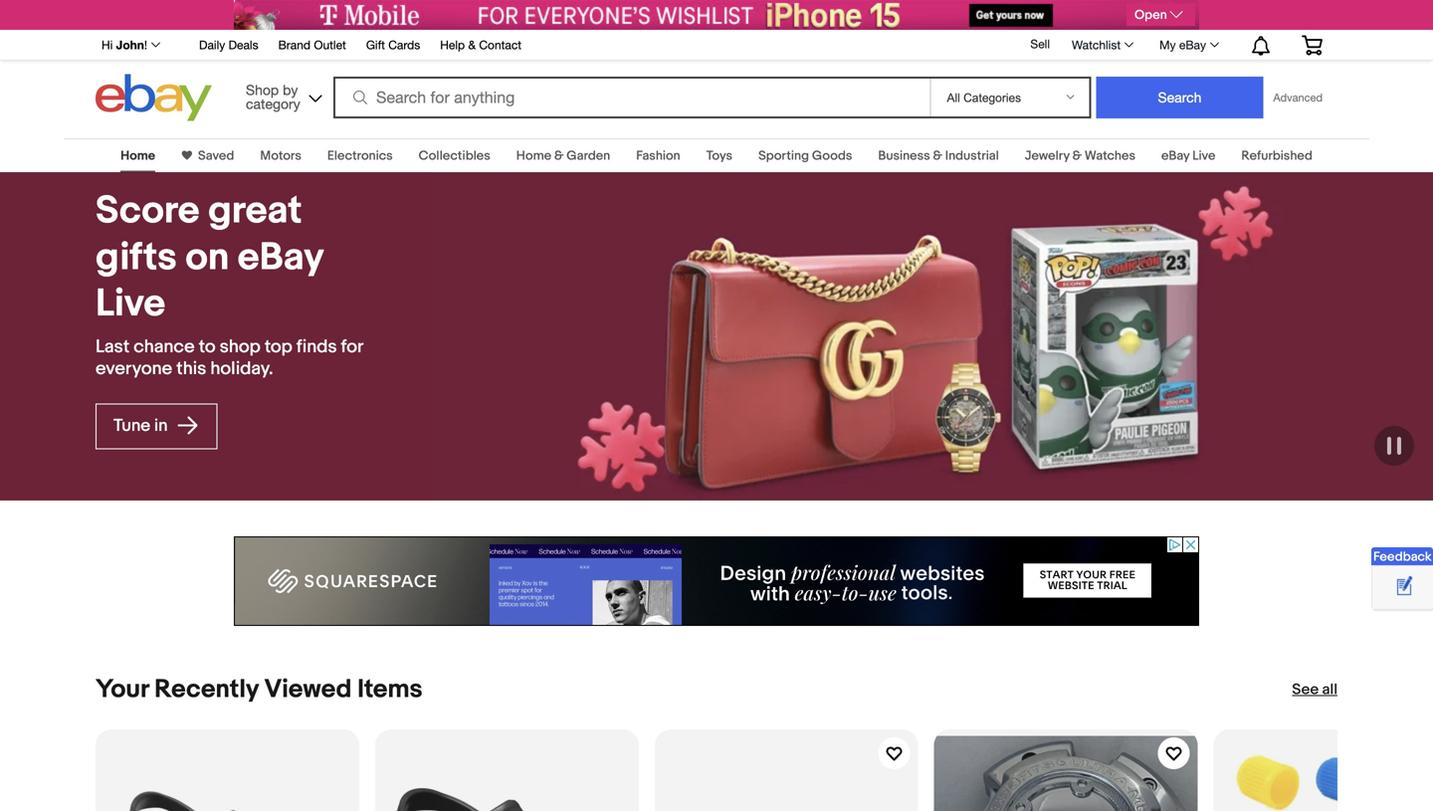 Task type: vqa. For each thing, say whether or not it's contained in the screenshot.
topmost pink
no



Task type: describe. For each thing, give the bounding box(es) containing it.
your recently viewed items link
[[96, 674, 423, 705]]

jewelry
[[1025, 148, 1070, 164]]

score great gifts on ebay live main content
[[0, 126, 1433, 811]]

account navigation
[[91, 29, 1338, 61]]

toys link
[[706, 148, 733, 164]]

this
[[176, 358, 206, 380]]

help
[[440, 38, 465, 52]]

gift cards
[[366, 38, 420, 52]]

shop by category
[[246, 82, 300, 112]]

brand outlet
[[278, 38, 346, 52]]

everyone
[[96, 358, 172, 380]]

hi
[[102, 38, 113, 52]]

sporting goods link
[[758, 148, 852, 164]]

shop
[[220, 336, 261, 358]]

home & garden link
[[516, 148, 610, 164]]

collectibles
[[419, 148, 490, 164]]

garden
[[567, 148, 610, 164]]

refurbished link
[[1241, 148, 1313, 164]]

score great gifts on ebay live last chance to shop top finds for everyone this holiday.
[[96, 188, 363, 380]]

!
[[144, 38, 147, 52]]

live inside score great gifts on ebay live last chance to shop top finds for everyone this holiday.
[[96, 281, 165, 328]]

advanced link
[[1263, 78, 1333, 117]]

contact
[[479, 38, 522, 52]]

business & industrial
[[878, 148, 999, 164]]

1 advertisement region from the top
[[234, 0, 1199, 30]]

sporting
[[758, 148, 809, 164]]

watchlist
[[1072, 38, 1121, 52]]

cards
[[388, 38, 420, 52]]

ebay live
[[1161, 148, 1216, 164]]

feedback
[[1373, 549, 1432, 565]]

shop by category banner
[[91, 29, 1338, 126]]

recently
[[154, 674, 259, 705]]

home for home
[[121, 148, 155, 164]]

home & garden
[[516, 148, 610, 164]]

saved link
[[192, 148, 234, 164]]

gift cards link
[[366, 35, 420, 57]]

holiday.
[[210, 358, 273, 380]]

tune in link
[[96, 404, 217, 449]]

gifts
[[96, 235, 177, 281]]

shop
[[246, 82, 279, 98]]

sell
[[1031, 37, 1050, 51]]

items
[[357, 674, 423, 705]]

sell link
[[1022, 37, 1059, 51]]

for
[[341, 336, 363, 358]]

brand
[[278, 38, 311, 52]]

refurbished
[[1241, 148, 1313, 164]]

electronics
[[327, 148, 393, 164]]

ebay live link
[[1161, 148, 1216, 164]]

daily deals
[[199, 38, 258, 52]]

business
[[878, 148, 930, 164]]

deals
[[228, 38, 258, 52]]

ebay inside account navigation
[[1179, 38, 1206, 52]]

& for help
[[468, 38, 476, 52]]

your recently viewed items
[[96, 674, 423, 705]]

industrial
[[945, 148, 999, 164]]

last
[[96, 336, 130, 358]]

my ebay link
[[1149, 33, 1228, 57]]

sporting goods
[[758, 148, 852, 164]]

your
[[96, 674, 149, 705]]

ebay inside score great gifts on ebay live last chance to shop top finds for everyone this holiday.
[[238, 235, 323, 281]]



Task type: locate. For each thing, give the bounding box(es) containing it.
advanced
[[1273, 91, 1323, 104]]

chance
[[134, 336, 195, 358]]

collectibles link
[[419, 148, 490, 164]]

your shopping cart image
[[1301, 35, 1324, 55]]

see
[[1292, 681, 1319, 699]]

daily
[[199, 38, 225, 52]]

by
[[283, 82, 298, 98]]

None submit
[[1096, 77, 1263, 118]]

my ebay
[[1160, 38, 1206, 52]]

on
[[185, 235, 229, 281]]

shop by category button
[[237, 74, 326, 117]]

1 vertical spatial advertisement region
[[234, 536, 1199, 626]]

live
[[1193, 148, 1216, 164], [96, 281, 165, 328]]

daily deals link
[[199, 35, 258, 57]]

&
[[468, 38, 476, 52], [554, 148, 564, 164], [933, 148, 942, 164], [1073, 148, 1082, 164]]

none submit inside shop by category banner
[[1096, 77, 1263, 118]]

score
[[96, 188, 200, 234]]

category
[[246, 96, 300, 112]]

1 vertical spatial ebay
[[1161, 148, 1190, 164]]

motors
[[260, 148, 301, 164]]

home up score
[[121, 148, 155, 164]]

0 vertical spatial advertisement region
[[234, 0, 1199, 30]]

1 horizontal spatial home
[[516, 148, 552, 164]]

ebay down great
[[238, 235, 323, 281]]

ebay
[[1179, 38, 1206, 52], [1161, 148, 1190, 164], [238, 235, 323, 281]]

help & contact
[[440, 38, 522, 52]]

open button
[[1127, 4, 1195, 26]]

0 horizontal spatial home
[[121, 148, 155, 164]]

score great gifts on ebay live link
[[96, 188, 382, 328]]

advertisement region inside score great gifts on ebay live main content
[[234, 536, 1199, 626]]

home left garden
[[516, 148, 552, 164]]

tune
[[113, 415, 150, 436]]

great
[[208, 188, 302, 234]]

jewelry & watches
[[1025, 148, 1136, 164]]

2 vertical spatial ebay
[[238, 235, 323, 281]]

see all link
[[1292, 680, 1338, 700]]

goods
[[812, 148, 852, 164]]

home for home & garden
[[516, 148, 552, 164]]

1 vertical spatial live
[[96, 281, 165, 328]]

in
[[154, 415, 168, 436]]

home
[[121, 148, 155, 164], [516, 148, 552, 164]]

outlet
[[314, 38, 346, 52]]

Search for anything text field
[[336, 79, 926, 116]]

saved
[[198, 148, 234, 164]]

& for business
[[933, 148, 942, 164]]

all
[[1322, 681, 1338, 699]]

business & industrial link
[[878, 148, 999, 164]]

1 home from the left
[[121, 148, 155, 164]]

2 advertisement region from the top
[[234, 536, 1199, 626]]

watches
[[1085, 148, 1136, 164]]

help & contact link
[[440, 35, 522, 57]]

electronics link
[[327, 148, 393, 164]]

motors link
[[260, 148, 301, 164]]

& right help
[[468, 38, 476, 52]]

hi john !
[[102, 38, 147, 52]]

& right business
[[933, 148, 942, 164]]

jewelry & watches link
[[1025, 148, 1136, 164]]

finds
[[296, 336, 337, 358]]

toys
[[706, 148, 733, 164]]

1 horizontal spatial live
[[1193, 148, 1216, 164]]

fashion
[[636, 148, 680, 164]]

& left garden
[[554, 148, 564, 164]]

& for jewelry
[[1073, 148, 1082, 164]]

top
[[265, 336, 292, 358]]

0 vertical spatial ebay
[[1179, 38, 1206, 52]]

& for home
[[554, 148, 564, 164]]

0 vertical spatial live
[[1193, 148, 1216, 164]]

tune in
[[113, 415, 172, 436]]

my
[[1160, 38, 1176, 52]]

0 horizontal spatial live
[[96, 281, 165, 328]]

viewed
[[264, 674, 352, 705]]

brand outlet link
[[278, 35, 346, 57]]

see all
[[1292, 681, 1338, 699]]

fashion link
[[636, 148, 680, 164]]

ebay right my
[[1179, 38, 1206, 52]]

ebay right watches
[[1161, 148, 1190, 164]]

& right jewelry
[[1073, 148, 1082, 164]]

to
[[199, 336, 216, 358]]

live left the refurbished
[[1193, 148, 1216, 164]]

advertisement region
[[234, 0, 1199, 30], [234, 536, 1199, 626]]

watchlist link
[[1061, 33, 1143, 57]]

open
[[1135, 7, 1167, 23]]

gift
[[366, 38, 385, 52]]

john
[[116, 38, 144, 52]]

live up last
[[96, 281, 165, 328]]

2 home from the left
[[516, 148, 552, 164]]

& inside account navigation
[[468, 38, 476, 52]]



